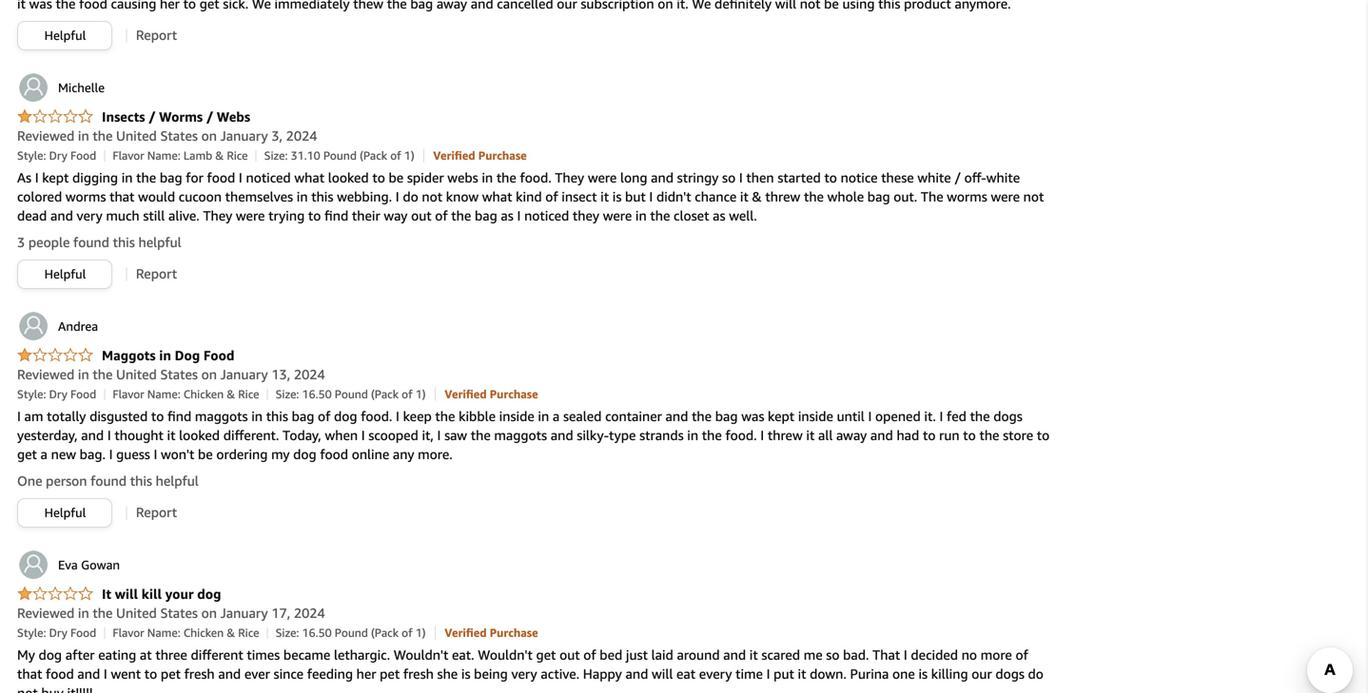 Task type: vqa. For each thing, say whether or not it's contained in the screenshot.
100 in the left of the page
no



Task type: locate. For each thing, give the bounding box(es) containing it.
dry
[[49, 149, 67, 162], [49, 388, 67, 401], [49, 627, 67, 640]]

1 vertical spatial report link
[[136, 266, 177, 282]]

3 helpful from the top
[[44, 506, 86, 520]]

get up active.
[[536, 647, 556, 663]]

style:
[[17, 149, 46, 162], [17, 388, 46, 401], [17, 627, 46, 640]]

0 vertical spatial rice
[[227, 149, 248, 162]]

found
[[73, 235, 109, 250], [91, 473, 127, 489]]

it
[[601, 189, 609, 205], [740, 189, 749, 205], [167, 428, 176, 443], [806, 428, 815, 443], [750, 647, 758, 663], [798, 666, 806, 682]]

had
[[897, 428, 919, 443]]

0 vertical spatial found
[[73, 235, 109, 250]]

feeding
[[307, 666, 353, 682]]

so up chance
[[722, 170, 736, 186]]

1 vertical spatial kept
[[768, 409, 795, 424]]

dogs inside my dog after eating at three different times became lethargic. wouldn't eat. wouldn't get out of bed just laid around and it scared me so bad. that i decided no more of that food and i went to pet fresh and ever since feeding her pet fresh she is being very active. happy and will eat every time i put it down. purina one is killing our dogs do not buy it!!!!!
[[996, 666, 1025, 682]]

i up scooped
[[396, 409, 400, 424]]

they
[[555, 170, 584, 186], [203, 208, 232, 224]]

2 vertical spatial size:
[[276, 627, 299, 640]]

january for insects / worms / webs
[[220, 128, 268, 144]]

this
[[311, 189, 333, 205], [113, 235, 135, 250], [266, 409, 288, 424], [130, 473, 152, 489]]

0 horizontal spatial they
[[203, 208, 232, 224]]

states down the worms
[[160, 128, 198, 144]]

0 vertical spatial that
[[109, 189, 135, 205]]

2 vertical spatial helpful
[[44, 506, 86, 520]]

on down maggots in dog food
[[201, 367, 217, 382]]

size: down 3,
[[264, 149, 288, 162]]

1 16.50 from the top
[[302, 388, 332, 401]]

1 reviewed from the top
[[17, 128, 74, 144]]

0 vertical spatial threw
[[765, 189, 800, 205]]

verified purchase for saw
[[445, 388, 538, 401]]

0 vertical spatial size: 16.50 pound (pack of 1)
[[276, 388, 426, 401]]

1 pet from the left
[[161, 666, 181, 682]]

report link down still
[[136, 266, 177, 282]]

on up lamb
[[201, 128, 217, 144]]

reviewed up as
[[17, 128, 74, 144]]

reviewed up my at the left bottom of page
[[17, 606, 74, 621]]

size:
[[264, 149, 288, 162], [276, 388, 299, 401], [276, 627, 299, 640]]

insect
[[562, 189, 597, 205]]

17,
[[271, 606, 290, 621]]

1 vertical spatial that
[[17, 666, 42, 682]]

1 style: from the top
[[17, 149, 46, 162]]

1 dry from the top
[[49, 149, 67, 162]]

purchase up my dog after eating at three different times became lethargic. wouldn't eat. wouldn't get out of bed just laid around and it scared me so bad. that i decided no more of that food and i went to pet fresh and ever since feeding her pet fresh she is being very active. happy and will eat every time i put it down. purina one is killing our dogs do not buy it!!!!!
[[490, 627, 538, 640]]

to down at
[[144, 666, 157, 682]]

2024 for reviewed in the united states on january 3, 2024
[[286, 128, 317, 144]]

2 chicken from the top
[[183, 627, 224, 640]]

1 size: 16.50 pound (pack of 1) from the top
[[276, 388, 426, 401]]

0 horizontal spatial fresh
[[184, 666, 215, 682]]

1 vertical spatial helpful
[[156, 473, 199, 489]]

a left sealed
[[553, 409, 560, 424]]

1 vertical spatial reviewed
[[17, 367, 74, 382]]

dog down today,
[[293, 447, 317, 462]]

me
[[804, 647, 823, 663]]

what
[[294, 170, 325, 186], [482, 189, 512, 205]]

not inside my dog after eating at three different times became lethargic. wouldn't eat. wouldn't get out of bed just laid around and it scared me so bad. that i decided no more of that food and i went to pet fresh and ever since feeding her pet fresh she is being very active. happy and will eat every time i put it down. purina one is killing our dogs do not buy it!!!!!
[[17, 686, 38, 694]]

(pack up lethargic.
[[371, 627, 399, 640]]

1 horizontal spatial find
[[324, 208, 348, 224]]

in
[[78, 128, 89, 144], [121, 170, 133, 186], [482, 170, 493, 186], [297, 189, 308, 205], [635, 208, 647, 224], [159, 348, 171, 363], [78, 367, 89, 382], [251, 409, 263, 424], [538, 409, 549, 424], [687, 428, 698, 443], [78, 606, 89, 621]]

a down yesterday,
[[40, 447, 48, 462]]

1 flavor from the top
[[113, 149, 144, 162]]

16.50 for reviewed in the united states on january 13, 2024
[[302, 388, 332, 401]]

food down when
[[320, 447, 348, 462]]

2 helpful link from the top
[[18, 261, 111, 288]]

found for people
[[73, 235, 109, 250]]

3 united from the top
[[116, 606, 157, 621]]

verified for know
[[433, 149, 475, 162]]

eat
[[676, 666, 696, 682]]

states down your
[[160, 606, 198, 621]]

0 horizontal spatial what
[[294, 170, 325, 186]]

1) for fresh
[[416, 627, 426, 640]]

1 vertical spatial noticed
[[524, 208, 569, 224]]

dead
[[17, 208, 47, 224]]

0 horizontal spatial be
[[198, 447, 213, 462]]

reviewed for reviewed in the united states on january 3, 2024
[[17, 128, 74, 144]]

0 vertical spatial style: dry food
[[17, 149, 96, 162]]

2 flavor from the top
[[113, 388, 144, 401]]

1 horizontal spatial kept
[[768, 409, 795, 424]]

happy
[[583, 666, 622, 682]]

flavor name: chicken & rice for find
[[113, 388, 259, 401]]

will inside it will kill your dog link
[[115, 587, 138, 602]]

2 flavor name: chicken & rice from the top
[[113, 627, 259, 640]]

well.
[[729, 208, 757, 224]]

very up 3 people found this helpful
[[77, 208, 103, 224]]

thought
[[115, 428, 164, 443]]

1 vertical spatial verified
[[445, 388, 487, 401]]

in right strands on the left bottom
[[687, 428, 698, 443]]

food inside the as i kept digging in the bag for food i noticed what looked to be spider webs in the food. they were long and stringy so i then started to notice these white / off-white colored worms that would cucoon themselves in this webbing. i do not know what kind of insect it is but  i didn't chance it & threw the whole bag out. the worms were not dead and very much still alive. they were trying to find their way out of the  bag as i noticed they were in the closet as well.
[[207, 170, 235, 186]]

1 horizontal spatial food
[[207, 170, 235, 186]]

| image
[[104, 389, 105, 401], [435, 626, 436, 640], [104, 628, 105, 639], [267, 628, 268, 639]]

style: dry food up as
[[17, 149, 96, 162]]

3 dry from the top
[[49, 627, 67, 640]]

active.
[[541, 666, 580, 682]]

verified purchase up webs
[[433, 149, 527, 162]]

january down the webs
[[220, 128, 268, 144]]

2 report link from the top
[[136, 266, 177, 282]]

in up the digging
[[78, 128, 89, 144]]

so inside my dog after eating at three different times became lethargic. wouldn't eat. wouldn't get out of bed just laid around and it scared me so bad. that i decided no more of that food and i went to pet fresh and ever since feeding her pet fresh she is being very active. happy and will eat every time i put it down. purina one is killing our dogs do not buy it!!!!!
[[826, 647, 840, 663]]

dog
[[334, 409, 357, 424], [293, 447, 317, 462], [197, 587, 221, 602], [39, 647, 62, 663]]

style: up as
[[17, 149, 46, 162]]

pet down three
[[161, 666, 181, 682]]

/ up reviewed in the united states on january 3, 2024
[[149, 109, 155, 125]]

2 vertical spatial 2024
[[294, 606, 325, 621]]

threw inside the i am totally disgusted to find maggots in this bag of dog food. i keep the kibble inside in a sealed container and the bag was kept inside until i opened it. i fed the dogs yesterday, and i thought it looked different. today, when i scooped it, i saw the maggots and silky-type strands in the food. i threw it all away and had to run to the store to get a new bag. i guess i won't be ordering my dog food online any more.
[[768, 428, 803, 443]]

fresh down different
[[184, 666, 215, 682]]

reviewed for reviewed in the united states on january 17, 2024
[[17, 606, 74, 621]]

1 vertical spatial (pack
[[371, 388, 399, 401]]

0 vertical spatial food
[[207, 170, 235, 186]]

kept right was
[[768, 409, 795, 424]]

maggots up different.
[[195, 409, 248, 424]]

down.
[[810, 666, 847, 682]]

on for /
[[201, 128, 217, 144]]

food inside the i am totally disgusted to find maggots in this bag of dog food. i keep the kibble inside in a sealed container and the bag was kept inside until i opened it. i fed the dogs yesterday, and i thought it looked different. today, when i scooped it, i saw the maggots and silky-type strands in the food. i threw it all away and had to run to the store to get a new bag. i guess i won't be ordering my dog food online any more.
[[320, 447, 348, 462]]

1 horizontal spatial pet
[[380, 666, 400, 682]]

and up strands on the left bottom
[[666, 409, 688, 424]]

helpful for 3 people found this helpful
[[138, 235, 181, 250]]

stringy
[[677, 170, 719, 186]]

as
[[501, 208, 514, 224], [713, 208, 725, 224]]

do right our
[[1028, 666, 1044, 682]]

(pack
[[360, 149, 387, 162], [371, 388, 399, 401], [371, 627, 399, 640]]

2 vertical spatial report link
[[136, 505, 177, 520]]

to up webbing.
[[372, 170, 385, 186]]

1 vertical spatial 1)
[[416, 388, 426, 401]]

0 vertical spatial reviewed
[[17, 128, 74, 144]]

verified purchase link
[[433, 147, 527, 163], [445, 386, 538, 402], [445, 625, 538, 640]]

threw inside the as i kept digging in the bag for food i noticed what looked to be spider webs in the food. they were long and stringy so i then started to notice these white / off-white colored worms that would cucoon themselves in this webbing. i do not know what kind of insect it is but  i didn't chance it & threw the whole bag out. the worms were not dead and very much still alive. they were trying to find their way out of the  bag as i noticed they were in the closet as well.
[[765, 189, 800, 205]]

1 horizontal spatial out
[[560, 647, 580, 663]]

very
[[77, 208, 103, 224], [511, 666, 537, 682]]

1 horizontal spatial will
[[652, 666, 673, 682]]

and up time
[[723, 647, 746, 663]]

she
[[437, 666, 458, 682]]

2 white from the left
[[986, 170, 1020, 186]]

16.50 up today,
[[302, 388, 332, 401]]

purchase for the
[[490, 388, 538, 401]]

their
[[352, 208, 380, 224]]

fed
[[947, 409, 967, 424]]

1 horizontal spatial not
[[422, 189, 443, 205]]

1 vertical spatial style: dry food
[[17, 388, 96, 401]]

3 on from the top
[[201, 606, 217, 621]]

1 flavor name: chicken & rice from the top
[[113, 388, 259, 401]]

reviewed
[[17, 128, 74, 144], [17, 367, 74, 382], [17, 606, 74, 621]]

chance
[[695, 189, 737, 205]]

on for your
[[201, 606, 217, 621]]

1 states from the top
[[160, 128, 198, 144]]

i right it.
[[940, 409, 943, 424]]

not
[[422, 189, 443, 205], [1023, 189, 1044, 205], [17, 686, 38, 694]]

helpful down person on the left of page
[[44, 506, 86, 520]]

scared
[[762, 647, 800, 663]]

2 on from the top
[[201, 367, 217, 382]]

size: 16.50 pound (pack of 1) up lethargic.
[[276, 627, 426, 640]]

maggots down kibble
[[494, 428, 547, 443]]

0 vertical spatial verified
[[433, 149, 475, 162]]

1 report link from the top
[[136, 27, 177, 43]]

3
[[17, 235, 25, 250]]

0 vertical spatial will
[[115, 587, 138, 602]]

that up "much"
[[109, 189, 135, 205]]

0 vertical spatial purchase
[[478, 149, 527, 162]]

2 fresh from the left
[[403, 666, 434, 682]]

& down then
[[752, 189, 762, 205]]

worms down off-
[[947, 189, 987, 205]]

eating
[[98, 647, 136, 663]]

scooped
[[368, 428, 418, 443]]

1 horizontal spatial what
[[482, 189, 512, 205]]

0 vertical spatial noticed
[[246, 170, 291, 186]]

different
[[191, 647, 243, 663]]

0 horizontal spatial out
[[411, 208, 432, 224]]

this inside the as i kept digging in the bag for food i noticed what looked to be spider webs in the food. they were long and stringy so i then started to notice these white / off-white colored worms that would cucoon themselves in this webbing. i do not know what kind of insect it is but  i didn't chance it & threw the whole bag out. the worms were not dead and very much still alive. they were trying to find their way out of the  bag as i noticed they were in the closet as well.
[[311, 189, 333, 205]]

verified purchase up eat.
[[445, 627, 538, 640]]

0 vertical spatial 16.50
[[302, 388, 332, 401]]

to inside my dog after eating at three different times became lethargic. wouldn't eat. wouldn't get out of bed just laid around and it scared me so bad. that i decided no more of that food and i went to pet fresh and ever since feeding her pet fresh she is being very active. happy and will eat every time i put it down. purina one is killing our dogs do not buy it!!!!!
[[144, 666, 157, 682]]

2 united from the top
[[116, 367, 157, 382]]

0 vertical spatial flavor name: chicken & rice
[[113, 388, 259, 401]]

& right lamb
[[215, 149, 224, 162]]

purchase
[[478, 149, 527, 162], [490, 388, 538, 401], [490, 627, 538, 640]]

2 vertical spatial style:
[[17, 627, 46, 640]]

1 vertical spatial a
[[40, 447, 48, 462]]

1 horizontal spatial food.
[[520, 170, 552, 186]]

the down didn't
[[650, 208, 670, 224]]

0 vertical spatial united
[[116, 128, 157, 144]]

2 vertical spatial flavor
[[113, 627, 144, 640]]

1 january from the top
[[220, 128, 268, 144]]

flavor up eating
[[113, 627, 144, 640]]

3 name: from the top
[[147, 627, 180, 640]]

verified purchase link for being
[[445, 625, 538, 640]]

looked
[[328, 170, 369, 186], [179, 428, 220, 443]]

0 vertical spatial style:
[[17, 149, 46, 162]]

food inside my dog after eating at three different times became lethargic. wouldn't eat. wouldn't get out of bed just laid around and it scared me so bad. that i decided no more of that food and i went to pet fresh and ever since feeding her pet fresh she is being very active. happy and will eat every time i put it down. purina one is killing our dogs do not buy it!!!!!
[[46, 666, 74, 682]]

find
[[324, 208, 348, 224], [167, 409, 191, 424]]

1 vertical spatial style:
[[17, 388, 46, 401]]

3 reviewed from the top
[[17, 606, 74, 621]]

2 style: from the top
[[17, 388, 46, 401]]

white
[[917, 170, 951, 186], [986, 170, 1020, 186]]

to down it.
[[923, 428, 936, 443]]

1) for do
[[404, 149, 414, 162]]

3 style: dry food from the top
[[17, 627, 96, 640]]

the down know on the left of page
[[451, 208, 471, 224]]

united for /
[[116, 128, 157, 144]]

(pack up scooped
[[371, 388, 399, 401]]

i up one
[[904, 647, 907, 663]]

1 vertical spatial verified purchase link
[[445, 386, 538, 402]]

0 vertical spatial states
[[160, 128, 198, 144]]

0 vertical spatial 1)
[[404, 149, 414, 162]]

3 report from the top
[[136, 505, 177, 520]]

i right as
[[35, 170, 39, 186]]

(pack for webbing.
[[360, 149, 387, 162]]

0 horizontal spatial so
[[722, 170, 736, 186]]

were right the
[[991, 189, 1020, 205]]

1 horizontal spatial do
[[1028, 666, 1044, 682]]

1 vertical spatial report
[[136, 266, 177, 282]]

2 worms from the left
[[947, 189, 987, 205]]

they up insect
[[555, 170, 584, 186]]

dry up totally
[[49, 388, 67, 401]]

then
[[746, 170, 774, 186]]

and down just
[[626, 666, 648, 682]]

16.50
[[302, 388, 332, 401], [302, 627, 332, 640]]

dogs
[[994, 409, 1023, 424], [996, 666, 1025, 682]]

3,
[[271, 128, 283, 144]]

it up time
[[750, 647, 758, 663]]

style: for dog
[[17, 627, 46, 640]]

i up way
[[396, 189, 399, 205]]

i am totally disgusted to find maggots in this bag of dog food. i keep the kibble inside in a sealed container and the bag was kept inside until i opened it. i fed the dogs yesterday, and i thought it looked different. today, when i scooped it, i saw the maggots and silky-type strands in the food. i threw it all away and had to run to the store to get a new bag. i guess i won't be ordering my dog food online any more.
[[17, 409, 1050, 462]]

didn't
[[656, 189, 691, 205]]

it right insect
[[601, 189, 609, 205]]

0 horizontal spatial kept
[[42, 170, 69, 186]]

verified for i
[[445, 388, 487, 401]]

0 horizontal spatial find
[[167, 409, 191, 424]]

0 vertical spatial name:
[[147, 149, 180, 162]]

2 name: from the top
[[147, 388, 180, 401]]

2 vertical spatial reviewed
[[17, 606, 74, 621]]

2 january from the top
[[220, 367, 268, 382]]

dogs inside the i am totally disgusted to find maggots in this bag of dog food. i keep the kibble inside in a sealed container and the bag was kept inside until i opened it. i fed the dogs yesterday, and i thought it looked different. today, when i scooped it, i saw the maggots and silky-type strands in the food. i threw it all away and had to run to the store to get a new bag. i guess i won't be ordering my dog food online any more.
[[994, 409, 1023, 424]]

name:
[[147, 149, 180, 162], [147, 388, 180, 401], [147, 627, 180, 640]]

dogs down more
[[996, 666, 1025, 682]]

report for /
[[136, 266, 177, 282]]

0 vertical spatial january
[[220, 128, 268, 144]]

reviewed in the united states on january 13, 2024
[[17, 367, 325, 382]]

0 vertical spatial pound
[[323, 149, 357, 162]]

1 vertical spatial find
[[167, 409, 191, 424]]

themselves
[[225, 189, 293, 205]]

1 as from the left
[[501, 208, 514, 224]]

3 january from the top
[[220, 606, 268, 621]]

1 inside from the left
[[499, 409, 534, 424]]

3 report link from the top
[[136, 505, 177, 520]]

2 vertical spatial verified purchase link
[[445, 625, 538, 640]]

january
[[220, 128, 268, 144], [220, 367, 268, 382], [220, 606, 268, 621]]

0 vertical spatial food.
[[520, 170, 552, 186]]

(pack for when
[[371, 388, 399, 401]]

0 horizontal spatial not
[[17, 686, 38, 694]]

food for insects / worms / webs
[[70, 149, 96, 162]]

states for dog
[[160, 367, 198, 382]]

2 report from the top
[[136, 266, 177, 282]]

3 helpful link from the top
[[18, 500, 111, 527]]

1 name: from the top
[[147, 149, 180, 162]]

2 states from the top
[[160, 367, 198, 382]]

2 vertical spatial states
[[160, 606, 198, 621]]

size: down 17,
[[276, 627, 299, 640]]

0 vertical spatial helpful link
[[18, 22, 111, 49]]

1 horizontal spatial as
[[713, 208, 725, 224]]

0 vertical spatial verified purchase
[[433, 149, 527, 162]]

food. up kind
[[520, 170, 552, 186]]

0 vertical spatial flavor
[[113, 149, 144, 162]]

2 vertical spatial rice
[[238, 627, 259, 640]]

1 horizontal spatial worms
[[947, 189, 987, 205]]

and down the colored
[[50, 208, 73, 224]]

verified purchase
[[433, 149, 527, 162], [445, 388, 538, 401], [445, 627, 538, 640]]

bag up today,
[[292, 409, 314, 424]]

states
[[160, 128, 198, 144], [160, 367, 198, 382], [160, 606, 198, 621]]

verified up kibble
[[445, 388, 487, 401]]

3 states from the top
[[160, 606, 198, 621]]

as i kept digging in the bag for food i noticed what looked to be spider webs in the food. they were long and stringy so i then started to notice these white / off-white colored worms that would cucoon themselves in this webbing. i do not know what kind of insect it is but  i didn't chance it & threw the whole bag out. the worms were not dead and very much still alive. they were trying to find their way out of the  bag as i noticed they were in the closet as well.
[[17, 170, 1044, 224]]

2 vertical spatial verified
[[445, 627, 487, 640]]

0 vertical spatial on
[[201, 128, 217, 144]]

reviewed in the united states on january 3, 2024
[[17, 128, 317, 144]]

0 vertical spatial helpful
[[138, 235, 181, 250]]

very right being
[[511, 666, 537, 682]]

but
[[625, 189, 646, 205]]

food up totally
[[70, 388, 96, 401]]

style: dry food for totally
[[17, 388, 96, 401]]

1 style: dry food from the top
[[17, 149, 96, 162]]

2 dry from the top
[[49, 388, 67, 401]]

name: down reviewed in the united states on january 13, 2024
[[147, 388, 180, 401]]

0 horizontal spatial noticed
[[246, 170, 291, 186]]

looked inside the as i kept digging in the bag for food i noticed what looked to be spider webs in the food. they were long and stringy so i then started to notice these white / off-white colored worms that would cucoon themselves in this webbing. i do not know what kind of insect it is but  i didn't chance it & threw the whole bag out. the worms were not dead and very much still alive. they were trying to find their way out of the  bag as i noticed they were in the closet as well.
[[328, 170, 369, 186]]

2 style: dry food from the top
[[17, 388, 96, 401]]

out right way
[[411, 208, 432, 224]]

food
[[70, 149, 96, 162], [203, 348, 235, 363], [70, 388, 96, 401], [70, 627, 96, 640]]

worms down the digging
[[66, 189, 106, 205]]

it will kill your dog link
[[17, 587, 221, 604]]

name: for three
[[147, 627, 180, 640]]

find inside the as i kept digging in the bag for food i noticed what looked to be spider webs in the food. they were long and stringy so i then started to notice these white / off-white colored worms that would cucoon themselves in this webbing. i do not know what kind of insect it is but  i didn't chance it & threw the whole bag out. the worms were not dead and very much still alive. they were trying to find their way out of the  bag as i noticed they were in the closet as well.
[[324, 208, 348, 224]]

will inside my dog after eating at three different times became lethargic. wouldn't eat. wouldn't get out of bed just laid around and it scared me so bad. that i decided no more of that food and i went to pet fresh and ever since feeding her pet fresh she is being very active. happy and will eat every time i put it down. purina one is killing our dogs do not buy it!!!!!
[[652, 666, 673, 682]]

helpful up "michelle" link
[[44, 28, 86, 43]]

2 vertical spatial dry
[[49, 627, 67, 640]]

until
[[837, 409, 865, 424]]

fresh
[[184, 666, 215, 682], [403, 666, 434, 682]]

purchase up kibble
[[490, 388, 538, 401]]

2 vertical spatial report
[[136, 505, 177, 520]]

/ left off-
[[955, 170, 961, 186]]

0 vertical spatial kept
[[42, 170, 69, 186]]

2 size: 16.50 pound (pack of 1) from the top
[[276, 627, 426, 640]]

do up way
[[403, 189, 418, 205]]

2 vertical spatial style: dry food
[[17, 627, 96, 640]]

style: for am
[[17, 388, 46, 401]]

flavor name: lamb & rice
[[113, 149, 248, 162]]

yesterday,
[[17, 428, 78, 443]]

webs
[[447, 170, 478, 186]]

this left webbing.
[[311, 189, 333, 205]]

out inside my dog after eating at three different times became lethargic. wouldn't eat. wouldn't get out of bed just laid around and it scared me so bad. that i decided no more of that food and i went to pet fresh and ever since feeding her pet fresh she is being very active. happy and will eat every time i put it down. purina one is killing our dogs do not buy it!!!!!
[[560, 647, 580, 663]]

helpful down won't
[[156, 473, 199, 489]]

will down the laid
[[652, 666, 673, 682]]

1 vertical spatial looked
[[179, 428, 220, 443]]

out up active.
[[560, 647, 580, 663]]

2 wouldn't from the left
[[478, 647, 533, 663]]

trying
[[268, 208, 305, 224]]

very inside my dog after eating at three different times became lethargic. wouldn't eat. wouldn't get out of bed just laid around and it scared me so bad. that i decided no more of that food and i went to pet fresh and ever since feeding her pet fresh she is being very active. happy and will eat every time i put it down. purina one is killing our dogs do not buy it!!!!!
[[511, 666, 537, 682]]

| image
[[126, 29, 127, 42], [423, 149, 424, 162], [104, 150, 105, 162], [256, 150, 256, 162], [126, 268, 127, 281], [435, 388, 436, 401], [267, 389, 268, 401], [126, 507, 127, 520]]

being
[[474, 666, 508, 682]]

flavor for digging
[[113, 149, 144, 162]]

report link down one person found this helpful
[[136, 505, 177, 520]]

get inside my dog after eating at three different times became lethargic. wouldn't eat. wouldn't get out of bed just laid around and it scared me so bad. that i decided no more of that food and i went to pet fresh and ever since feeding her pet fresh she is being very active. happy and will eat every time i put it down. purina one is killing our dogs do not buy it!!!!!
[[536, 647, 556, 663]]

pound up lethargic.
[[335, 627, 368, 640]]

helpful link for maggots in dog food
[[18, 500, 111, 527]]

1 on from the top
[[201, 128, 217, 144]]

pound for reviewed in the united states on january 13, 2024
[[335, 388, 368, 401]]

1 vertical spatial name:
[[147, 388, 180, 401]]

i up themselves
[[239, 170, 242, 186]]

1 vertical spatial verified purchase
[[445, 388, 538, 401]]

1 united from the top
[[116, 128, 157, 144]]

january for it will kill your dog
[[220, 606, 268, 621]]

bag left was
[[715, 409, 738, 424]]

helpful for insects / worms / webs
[[44, 267, 86, 282]]

to
[[372, 170, 385, 186], [824, 170, 837, 186], [308, 208, 321, 224], [151, 409, 164, 424], [923, 428, 936, 443], [963, 428, 976, 443], [1037, 428, 1050, 443], [144, 666, 157, 682]]

bad.
[[843, 647, 869, 663]]

1 vertical spatial purchase
[[490, 388, 538, 401]]

3 flavor from the top
[[113, 627, 144, 640]]

when
[[325, 428, 358, 443]]

2 vertical spatial 1)
[[416, 627, 426, 640]]

2 helpful from the top
[[44, 267, 86, 282]]

whole
[[827, 189, 864, 205]]

name: for find
[[147, 388, 180, 401]]

0 horizontal spatial get
[[17, 447, 37, 462]]

sealed
[[563, 409, 602, 424]]

size: 16.50 pound (pack of 1) for reviewed in the united states on january 13, 2024
[[276, 388, 426, 401]]

january left 17,
[[220, 606, 268, 621]]

i right it,
[[437, 428, 441, 443]]

rice
[[227, 149, 248, 162], [238, 388, 259, 401], [238, 627, 259, 640]]

0 vertical spatial size:
[[264, 149, 288, 162]]

size: 16.50 pound (pack of 1)
[[276, 388, 426, 401], [276, 627, 426, 640]]

2024 for reviewed in the united states on january 17, 2024
[[294, 606, 325, 621]]

16.50 for reviewed in the united states on january 17, 2024
[[302, 627, 332, 640]]

0 vertical spatial verified purchase link
[[433, 147, 527, 163]]

2024 right 17,
[[294, 606, 325, 621]]

1 horizontal spatial /
[[206, 109, 213, 125]]

style: dry food for kept
[[17, 149, 96, 162]]

not for long
[[1023, 189, 1044, 205]]

2 reviewed from the top
[[17, 367, 74, 382]]

helpful down people
[[44, 267, 86, 282]]

do inside my dog after eating at three different times became lethargic. wouldn't eat. wouldn't get out of bed just laid around and it scared me so bad. that i decided no more of that food and i went to pet fresh and ever since feeding her pet fresh she is being very active. happy and will eat every time i put it down. purina one is killing our dogs do not buy it!!!!!
[[1028, 666, 1044, 682]]

more.
[[418, 447, 453, 462]]

was
[[741, 409, 764, 424]]

1 chicken from the top
[[183, 388, 224, 401]]

0 horizontal spatial worms
[[66, 189, 106, 205]]

do inside the as i kept digging in the bag for food i noticed what looked to be spider webs in the food. they were long and stringy so i then started to notice these white / off-white colored worms that would cucoon themselves in this webbing. i do not know what kind of insect it is but  i didn't chance it & threw the whole bag out. the worms were not dead and very much still alive. they were trying to find their way out of the  bag as i noticed they were in the closet as well.
[[403, 189, 418, 205]]

threw down started
[[765, 189, 800, 205]]

3 style: from the top
[[17, 627, 46, 640]]

1 horizontal spatial they
[[555, 170, 584, 186]]

1 vertical spatial helpful
[[44, 267, 86, 282]]

2 vertical spatial name:
[[147, 627, 180, 640]]

food. down was
[[725, 428, 757, 443]]

name: down reviewed in the united states on january 3, 2024
[[147, 149, 180, 162]]

bag.
[[80, 447, 106, 462]]

2 16.50 from the top
[[302, 627, 332, 640]]

what down '31.10'
[[294, 170, 325, 186]]

0 vertical spatial a
[[553, 409, 560, 424]]

this down "much"
[[113, 235, 135, 250]]



Task type: describe. For each thing, give the bounding box(es) containing it.
today,
[[283, 428, 321, 443]]

it
[[102, 587, 111, 602]]

the
[[921, 189, 943, 205]]

rice for in
[[238, 388, 259, 401]]

style: for i
[[17, 149, 46, 162]]

colored
[[17, 189, 62, 205]]

style: dry food for after
[[17, 627, 96, 640]]

& for dead
[[215, 149, 224, 162]]

i right bag.
[[109, 447, 113, 462]]

0 horizontal spatial is
[[461, 666, 470, 682]]

lethargic.
[[334, 647, 390, 663]]

and down opened at the right of page
[[870, 428, 893, 443]]

insects / worms / webs
[[102, 109, 250, 125]]

ordering
[[216, 447, 268, 462]]

find inside the i am totally disgusted to find maggots in this bag of dog food. i keep the kibble inside in a sealed container and the bag was kept inside until i opened it. i fed the dogs yesterday, and i thought it looked different. today, when i scooped it, i saw the maggots and silky-type strands in the food. i threw it all away and had to run to the store to get a new bag. i guess i won't be ordering my dog food online any more.
[[167, 409, 191, 424]]

dry for after
[[49, 627, 67, 640]]

any
[[393, 447, 414, 462]]

13,
[[271, 367, 290, 382]]

every
[[699, 666, 732, 682]]

dog up when
[[334, 409, 357, 424]]

report link for in
[[136, 505, 177, 520]]

long
[[620, 170, 647, 186]]

one
[[17, 473, 42, 489]]

to right run
[[963, 428, 976, 443]]

that
[[873, 647, 900, 663]]

2024 for reviewed in the united states on january 13, 2024
[[294, 367, 325, 382]]

and down different
[[218, 666, 241, 682]]

found for person
[[91, 473, 127, 489]]

reviewed in the united states on january 17, 2024
[[17, 606, 325, 621]]

notice
[[841, 170, 878, 186]]

1 wouldn't from the left
[[394, 647, 448, 663]]

keep
[[403, 409, 432, 424]]

report for in
[[136, 505, 177, 520]]

rice for times
[[238, 627, 259, 640]]

chicken for different
[[183, 627, 224, 640]]

it left all
[[806, 428, 815, 443]]

ever
[[244, 666, 270, 682]]

the left store
[[979, 428, 999, 443]]

1) for scooped
[[416, 388, 426, 401]]

and up didn't
[[651, 170, 674, 186]]

bag left for
[[160, 170, 182, 186]]

the down maggots in dog food link on the left
[[93, 367, 113, 382]]

in down it will kill your dog link
[[78, 606, 89, 621]]

in right webs
[[482, 170, 493, 186]]

1 vertical spatial maggots
[[494, 428, 547, 443]]

it up won't
[[167, 428, 176, 443]]

the right strands on the left bottom
[[702, 428, 722, 443]]

this down guess
[[130, 473, 152, 489]]

online
[[352, 447, 389, 462]]

maggots in dog food link
[[17, 348, 235, 365]]

january for maggots in dog food
[[220, 367, 268, 382]]

verified for is
[[445, 627, 487, 640]]

i left won't
[[154, 447, 157, 462]]

different.
[[223, 428, 279, 443]]

in up trying
[[297, 189, 308, 205]]

store
[[1003, 428, 1033, 443]]

laid
[[651, 647, 673, 663]]

to right trying
[[308, 208, 321, 224]]

not for scared
[[17, 686, 38, 694]]

were down but
[[603, 208, 632, 224]]

put
[[774, 666, 794, 682]]

digging
[[72, 170, 118, 186]]

0 vertical spatial what
[[294, 170, 325, 186]]

2 inside from the left
[[798, 409, 833, 424]]

worms
[[159, 109, 203, 125]]

type
[[609, 428, 636, 443]]

for
[[186, 170, 203, 186]]

my dog after eating at three different times became lethargic. wouldn't eat. wouldn't get out of bed just laid around and it scared me so bad. that i decided no more of that food and i went to pet fresh and ever since feeding her pet fresh she is being very active. happy and will eat every time i put it down. purina one is killing our dogs do not buy it!!!!!
[[17, 647, 1044, 694]]

1 vertical spatial they
[[203, 208, 232, 224]]

1 worms from the left
[[66, 189, 106, 205]]

still
[[143, 208, 165, 224]]

1 white from the left
[[917, 170, 951, 186]]

dog inside my dog after eating at three different times became lethargic. wouldn't eat. wouldn't get out of bed just laid around and it scared me so bad. that i decided no more of that food and i went to pet fresh and ever since feeding her pet fresh she is being very active. happy and will eat every time i put it down. purina one is killing our dogs do not buy it!!!!!
[[39, 647, 62, 663]]

2 as from the left
[[713, 208, 725, 224]]

dry for totally
[[49, 388, 67, 401]]

helpful for maggots in dog food
[[44, 506, 86, 520]]

in left sealed
[[538, 409, 549, 424]]

i down was
[[760, 428, 764, 443]]

food right dog
[[203, 348, 235, 363]]

one
[[892, 666, 915, 682]]

i right until
[[868, 409, 872, 424]]

of inside the i am totally disgusted to find maggots in this bag of dog food. i keep the kibble inside in a sealed container and the bag was kept inside until i opened it. i fed the dogs yesterday, and i thought it looked different. today, when i scooped it, i saw the maggots and silky-type strands in the food. i threw it all away and had to run to the store to get a new bag. i guess i won't be ordering my dog food online any more.
[[318, 409, 330, 424]]

verified purchase for what
[[433, 149, 527, 162]]

very inside the as i kept digging in the bag for food i noticed what looked to be spider webs in the food. they were long and stringy so i then started to notice these white / off-white colored worms that would cucoon themselves in this webbing. i do not know what kind of insect it is but  i didn't chance it & threw the whole bag out. the worms were not dead and very much still alive. they were trying to find their way out of the  bag as i noticed they were in the closet as well.
[[77, 208, 103, 224]]

dog right your
[[197, 587, 221, 602]]

kept inside the as i kept digging in the bag for food i noticed what looked to be spider webs in the food. they were long and stringy so i then started to notice these white / off-white colored worms that would cucoon themselves in this webbing. i do not know what kind of insect it is but  i didn't chance it & threw the whole bag out. the worms were not dead and very much still alive. they were trying to find their way out of the  bag as i noticed they were in the closet as well.
[[42, 170, 69, 186]]

0 horizontal spatial food.
[[361, 409, 392, 424]]

killing
[[931, 666, 968, 682]]

dog
[[175, 348, 200, 363]]

i down disgusted
[[107, 428, 111, 443]]

i down kind
[[517, 208, 521, 224]]

& for store
[[227, 388, 235, 401]]

helpful for one person found this helpful
[[156, 473, 199, 489]]

much
[[106, 208, 140, 224]]

size: for 13,
[[276, 388, 299, 401]]

my
[[17, 647, 35, 663]]

would
[[138, 189, 175, 205]]

2 vertical spatial food.
[[725, 428, 757, 443]]

that inside the as i kept digging in the bag for food i noticed what looked to be spider webs in the food. they were long and stringy so i then started to notice these white / off-white colored worms that would cucoon themselves in this webbing. i do not know what kind of insect it is but  i didn't chance it & threw the whole bag out. the worms were not dead and very much still alive. they were trying to find their way out of the  bag as i noticed they were in the closet as well.
[[109, 189, 135, 205]]

cucoon
[[179, 189, 222, 205]]

the down started
[[804, 189, 824, 205]]

disgusted
[[90, 409, 148, 424]]

kibble
[[459, 409, 496, 424]]

& for buy
[[227, 627, 235, 640]]

is inside the as i kept digging in the bag for food i noticed what looked to be spider webs in the food. they were long and stringy so i then started to notice these white / off-white colored worms that would cucoon themselves in this webbing. i do not know what kind of insect it is but  i didn't chance it & threw the whole bag out. the worms were not dead and very much still alive. they were trying to find their way out of the  bag as i noticed they were in the closet as well.
[[612, 189, 622, 205]]

it!!!!!
[[67, 686, 93, 694]]

i right but
[[649, 189, 653, 205]]

united for in
[[116, 367, 157, 382]]

2 horizontal spatial is
[[919, 666, 928, 682]]

the right 'fed'
[[970, 409, 990, 424]]

size: for 17,
[[276, 627, 299, 640]]

& inside the as i kept digging in the bag for food i noticed what looked to be spider webs in the food. they were long and stringy so i then started to notice these white / off-white colored worms that would cucoon themselves in this webbing. i do not know what kind of insect it is but  i didn't chance it & threw the whole bag out. the worms were not dead and very much still alive. they were trying to find their way out of the  bag as i noticed they were in the closet as well.
[[752, 189, 762, 205]]

since
[[274, 666, 304, 682]]

helpful link for insects / worms / webs
[[18, 261, 111, 288]]

it right put
[[798, 666, 806, 682]]

more
[[981, 647, 1012, 663]]

size: 16.50 pound (pack of 1) for reviewed in the united states on january 17, 2024
[[276, 627, 426, 640]]

in down but
[[635, 208, 647, 224]]

that inside my dog after eating at three different times became lethargic. wouldn't eat. wouldn't get out of bed just laid around and it scared me so bad. that i decided no more of that food and i went to pet fresh and ever since feeding her pet fresh she is being very active. happy and will eat every time i put it down. purina one is killing our dogs do not buy it!!!!!
[[17, 666, 42, 682]]

dry for kept
[[49, 149, 67, 162]]

food for it will kill your dog
[[70, 627, 96, 640]]

1 horizontal spatial noticed
[[524, 208, 569, 224]]

size: 31.10 pound (pack of 1)
[[264, 149, 414, 162]]

1 vertical spatial what
[[482, 189, 512, 205]]

the up saw
[[435, 409, 455, 424]]

kind
[[516, 189, 542, 205]]

the down 'it'
[[93, 606, 113, 621]]

0 vertical spatial they
[[555, 170, 584, 186]]

food. inside the as i kept digging in the bag for food i noticed what looked to be spider webs in the food. they were long and stringy so i then started to notice these white / off-white colored worms that would cucoon themselves in this webbing. i do not know what kind of insect it is but  i didn't chance it & threw the whole bag out. the worms were not dead and very much still alive. they were trying to find their way out of the  bag as i noticed they were in the closet as well.
[[520, 170, 552, 186]]

name: for the
[[147, 149, 180, 162]]

verified purchase for being
[[445, 627, 538, 640]]

these
[[881, 170, 914, 186]]

in up reviewed in the united states on january 13, 2024
[[159, 348, 171, 363]]

the down insects on the top left
[[93, 128, 113, 144]]

eva gowan
[[58, 558, 120, 573]]

size: for 3,
[[264, 149, 288, 162]]

silky-
[[577, 428, 609, 443]]

be inside the as i kept digging in the bag for food i noticed what looked to be spider webs in the food. they were long and stringy so i then started to notice these white / off-white colored worms that would cucoon themselves in this webbing. i do not know what kind of insect it is but  i didn't chance it & threw the whole bag out. the worms were not dead and very much still alive. they were trying to find their way out of the  bag as i noticed they were in the closet as well.
[[389, 170, 404, 186]]

1 fresh from the left
[[184, 666, 215, 682]]

and up the it!!!!! on the bottom
[[77, 666, 100, 682]]

kept inside the i am totally disgusted to find maggots in this bag of dog food. i keep the kibble inside in a sealed container and the bag was kept inside until i opened it. i fed the dogs yesterday, and i thought it looked different. today, when i scooped it, i saw the maggots and silky-type strands in the food. i threw it all away and had to run to the store to get a new bag. i guess i won't be ordering my dog food online any more.
[[768, 409, 795, 424]]

rice for for
[[227, 149, 248, 162]]

and up bag.
[[81, 428, 104, 443]]

people
[[28, 235, 70, 250]]

off-
[[964, 170, 986, 186]]

report link for /
[[136, 266, 177, 282]]

the down kibble
[[471, 428, 491, 443]]

2 pet from the left
[[380, 666, 400, 682]]

states for kill
[[160, 606, 198, 621]]

this inside the i am totally disgusted to find maggots in this bag of dog food. i keep the kibble inside in a sealed container and the bag was kept inside until i opened it. i fed the dogs yesterday, and i thought it looked different. today, when i scooped it, i saw the maggots and silky-type strands in the food. i threw it all away and had to run to the store to get a new bag. i guess i won't be ordering my dog food online any more.
[[266, 409, 288, 424]]

won't
[[161, 447, 194, 462]]

pound for reviewed in the united states on january 3, 2024
[[323, 149, 357, 162]]

way
[[384, 208, 408, 224]]

no
[[962, 647, 977, 663]]

i left then
[[739, 170, 743, 186]]

new
[[51, 447, 76, 462]]

verified purchase link for what
[[433, 147, 527, 163]]

looked inside the i am totally disgusted to find maggots in this bag of dog food. i keep the kibble inside in a sealed container and the bag was kept inside until i opened it. i fed the dogs yesterday, and i thought it looked different. today, when i scooped it, i saw the maggots and silky-type strands in the food. i threw it all away and had to run to the store to get a new bag. i guess i won't be ordering my dog food online any more.
[[179, 428, 220, 443]]

i left put
[[767, 666, 770, 682]]

get inside the i am totally disgusted to find maggots in this bag of dog food. i keep the kibble inside in a sealed container and the bag was kept inside until i opened it. i fed the dogs yesterday, and i thought it looked different. today, when i scooped it, i saw the maggots and silky-type strands in the food. i threw it all away and had to run to the store to get a new bag. i guess i won't be ordering my dog food online any more.
[[17, 447, 37, 462]]

webbing.
[[337, 189, 392, 205]]

flavor for disgusted
[[113, 388, 144, 401]]

1 report from the top
[[136, 27, 177, 43]]

maggots
[[102, 348, 156, 363]]

in up different.
[[251, 409, 263, 424]]

just
[[626, 647, 648, 663]]

andrea link
[[17, 310, 98, 343]]

bag left out.
[[868, 189, 890, 205]]

the up would
[[136, 170, 156, 186]]

insects
[[102, 109, 145, 125]]

flavor for eating
[[113, 627, 144, 640]]

verified purchase link for saw
[[445, 386, 538, 402]]

on for food
[[201, 367, 217, 382]]

out inside the as i kept digging in the bag for food i noticed what looked to be spider webs in the food. they were long and stringy so i then started to notice these white / off-white colored worms that would cucoon themselves in this webbing. i do not know what kind of insect it is but  i didn't chance it & threw the whole bag out. the worms were not dead and very much still alive. they were trying to find their way out of the  bag as i noticed they were in the closet as well.
[[411, 208, 432, 224]]

(pack for her
[[371, 627, 399, 640]]

they
[[573, 208, 599, 224]]

states for worms
[[160, 128, 198, 144]]

insects / worms / webs link
[[17, 109, 250, 126]]

eva
[[58, 558, 78, 573]]

0 horizontal spatial a
[[40, 447, 48, 462]]

the left was
[[692, 409, 712, 424]]

1 helpful link from the top
[[18, 22, 111, 49]]

chicken for maggots
[[183, 388, 224, 401]]

i left went
[[104, 666, 107, 682]]

i up online
[[361, 428, 365, 443]]

gowan
[[81, 558, 120, 573]]

i left am
[[17, 409, 21, 424]]

went
[[111, 666, 141, 682]]

be inside the i am totally disgusted to find maggots in this bag of dog food. i keep the kibble inside in a sealed container and the bag was kept inside until i opened it. i fed the dogs yesterday, and i thought it looked different. today, when i scooped it, i saw the maggots and silky-type strands in the food. i threw it all away and had to run to the store to get a new bag. i guess i won't be ordering my dog food online any more.
[[198, 447, 213, 462]]

were up insect
[[588, 170, 617, 186]]

it will kill your dog
[[102, 587, 221, 602]]

1 horizontal spatial a
[[553, 409, 560, 424]]

eva gowan link
[[17, 549, 120, 581]]

to right store
[[1037, 428, 1050, 443]]

flavor name: chicken & rice for three
[[113, 627, 259, 640]]

her
[[356, 666, 376, 682]]

1 helpful from the top
[[44, 28, 86, 43]]

the up kind
[[496, 170, 516, 186]]

31.10
[[291, 149, 320, 162]]

were down themselves
[[236, 208, 265, 224]]

reviewed for reviewed in the united states on january 13, 2024
[[17, 367, 74, 382]]

0 horizontal spatial /
[[149, 109, 155, 125]]

/ inside the as i kept digging in the bag for food i noticed what looked to be spider webs in the food. they were long and stringy so i then started to notice these white / off-white colored worms that would cucoon themselves in this webbing. i do not know what kind of insect it is but  i didn't chance it & threw the whole bag out. the worms were not dead and very much still alive. they were trying to find their way out of the  bag as i noticed they were in the closet as well.
[[955, 170, 961, 186]]

to up whole
[[824, 170, 837, 186]]

food for maggots in dog food
[[70, 388, 96, 401]]

buy
[[41, 686, 64, 694]]

purchase for very
[[490, 627, 538, 640]]

know
[[446, 189, 479, 205]]

around
[[677, 647, 720, 663]]

united for will
[[116, 606, 157, 621]]

it up well.
[[740, 189, 749, 205]]

your
[[165, 587, 194, 602]]

to up thought
[[151, 409, 164, 424]]

guess
[[116, 447, 150, 462]]

it.
[[924, 409, 936, 424]]

so inside the as i kept digging in the bag for food i noticed what looked to be spider webs in the food. they were long and stringy so i then started to notice these white / off-white colored worms that would cucoon themselves in this webbing. i do not know what kind of insect it is but  i didn't chance it & threw the whole bag out. the worms were not dead and very much still alive. they were trying to find their way out of the  bag as i noticed they were in the closet as well.
[[722, 170, 736, 186]]

eat.
[[452, 647, 474, 663]]

purchase for kind
[[478, 149, 527, 162]]

andrea
[[58, 319, 98, 334]]

0 vertical spatial maggots
[[195, 409, 248, 424]]

in up totally
[[78, 367, 89, 382]]

strands
[[639, 428, 684, 443]]

pound for reviewed in the united states on january 17, 2024
[[335, 627, 368, 640]]

in right the digging
[[121, 170, 133, 186]]

maggots in dog food
[[102, 348, 235, 363]]

one person found this helpful
[[17, 473, 199, 489]]

bag down know on the left of page
[[475, 208, 497, 224]]

and down sealed
[[551, 428, 573, 443]]



